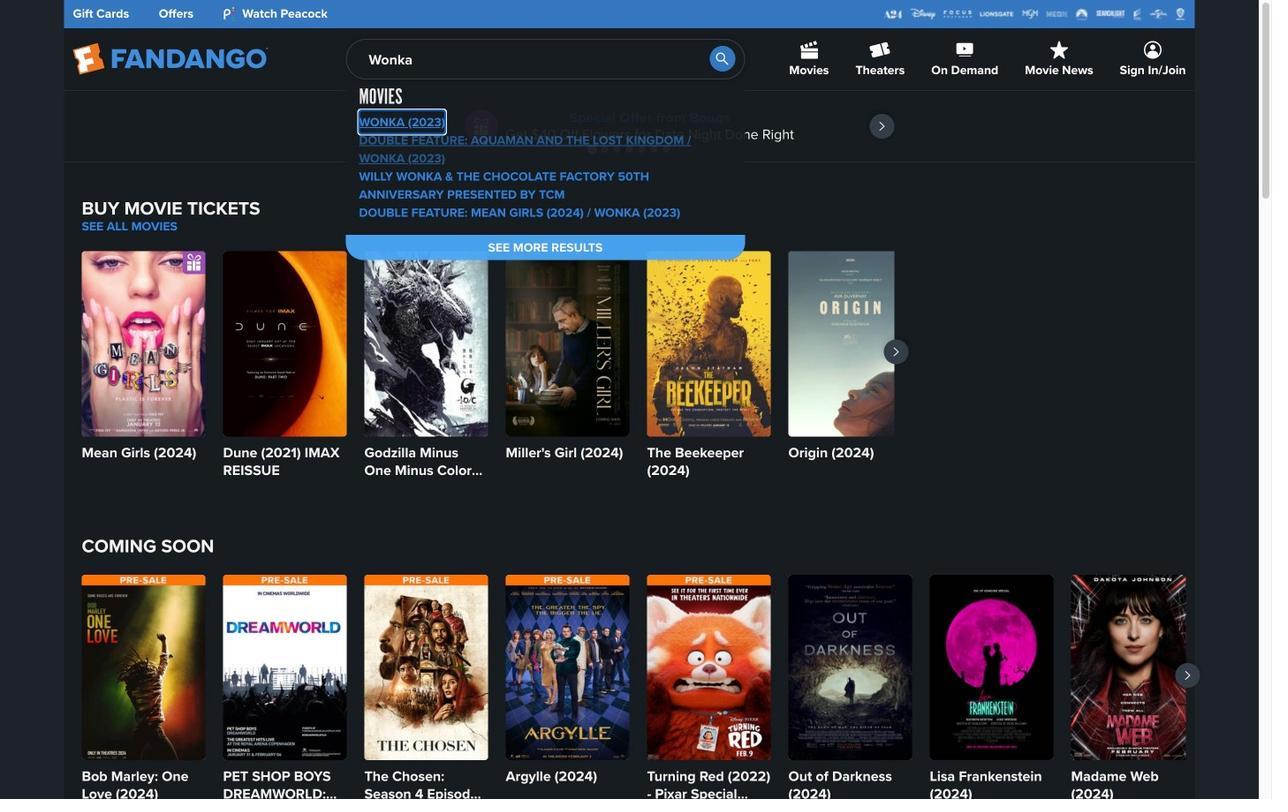 Task type: vqa. For each thing, say whether or not it's contained in the screenshot.
Bob Marley: One Love (2024) Poster IMAGE
yes



Task type: locate. For each thing, give the bounding box(es) containing it.
out of darkness (2024) poster image
[[788, 575, 912, 761]]

madame web (2024) poster image
[[1071, 575, 1195, 761]]

bob marley: one love (2024) poster image
[[82, 575, 205, 761]]

region
[[64, 91, 1195, 162], [82, 252, 912, 483], [82, 575, 1200, 800]]

None search field
[[346, 39, 745, 260]]

Search by city, state, zip or movie text field
[[346, 39, 745, 80]]

turning red (2022) - pixar special theatrical engagement poster image
[[647, 575, 771, 761]]

1 vertical spatial region
[[82, 252, 912, 483]]

2 vertical spatial region
[[82, 575, 1200, 800]]

the chosen: season 4 episodes 1-3 poster image
[[364, 575, 488, 761]]

miller's girl (2024) poster image
[[506, 252, 629, 437]]

0 vertical spatial region
[[64, 91, 1195, 162]]

lisa frankenstein (2024) poster image
[[930, 575, 1054, 761]]



Task type: describe. For each thing, give the bounding box(es) containing it.
gift box white image
[[183, 252, 205, 274]]

select a slide to show tab list
[[64, 142, 1195, 155]]

godzilla minus one minus color (2024) poster image
[[364, 252, 488, 437]]

the beekeeper (2024) poster image
[[647, 252, 771, 437]]

pet shop boys dreamworld: the greatest hits live at the royal arena copenhagen (2024) poster image
[[223, 575, 347, 761]]

argylle (2024) poster image
[[506, 575, 629, 761]]

mean girls (2024) poster image
[[82, 252, 205, 437]]

dune (2021) imax reissue poster image
[[223, 252, 347, 437]]

origin (2024) poster image
[[788, 252, 912, 437]]



